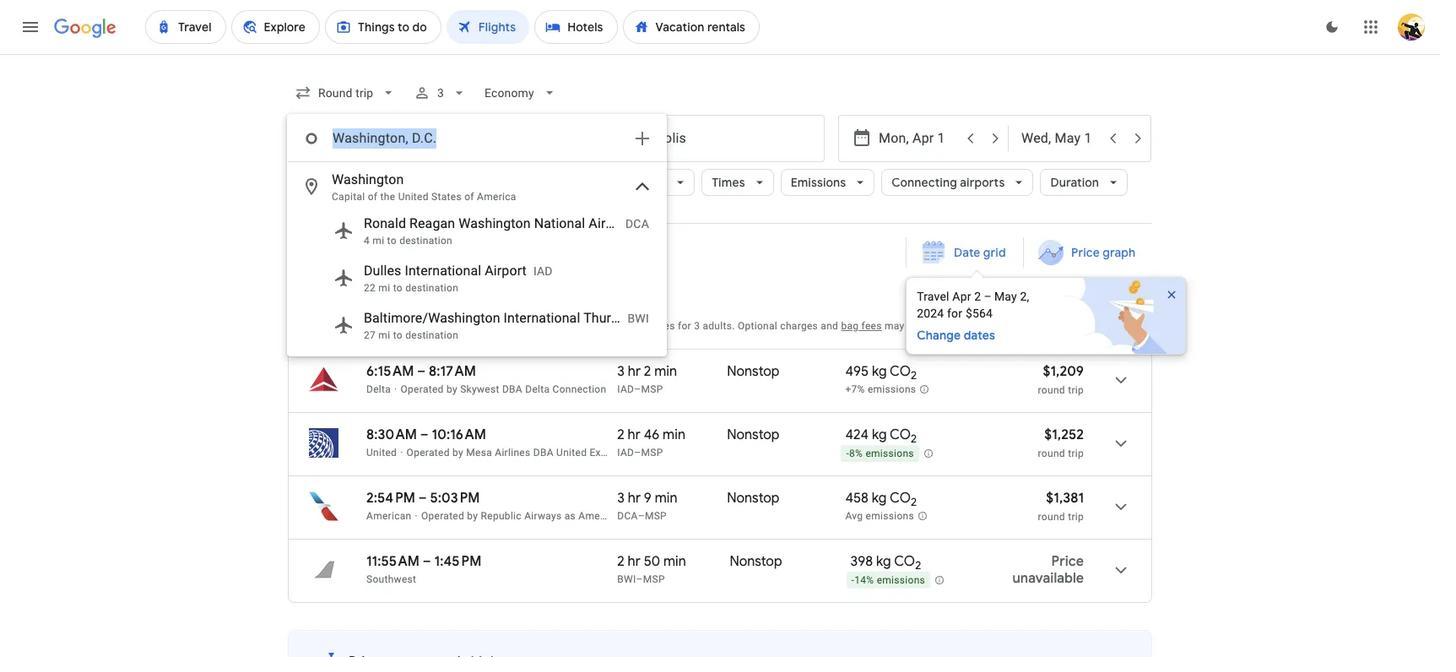 Task type: describe. For each thing, give the bounding box(es) containing it.
taxes
[[618, 320, 644, 332]]

– right 2:54 pm text box
[[419, 490, 427, 507]]

all
[[320, 175, 334, 190]]

1209 US dollars text field
[[1044, 363, 1085, 380]]

charges
[[781, 320, 819, 332]]

hr for 2
[[628, 363, 641, 380]]

flights
[[408, 294, 457, 315]]

find the best price region
[[288, 237, 1205, 355]]

leaves dulles international airport at 6:15 am on monday, april 1 and arrives at minneapolis–saint paul international airport at 8:17 am on monday, april 1. element
[[367, 363, 476, 380]]

for inside for $564 change dates
[[948, 307, 963, 320]]

capital
[[332, 191, 365, 203]]

6:15 am
[[367, 363, 414, 380]]

2 hr 46 min iad – msp
[[618, 427, 686, 459]]

date
[[955, 245, 981, 260]]

1:45 pm
[[435, 553, 482, 570]]

nonstop flight. element for 3 hr 2 min
[[728, 363, 780, 383]]

$1,209
[[1044, 363, 1085, 380]]

date grid button
[[911, 237, 1020, 268]]

total duration 2 hr 46 min. element
[[618, 427, 728, 446]]

eagle
[[627, 510, 653, 522]]

co for 398
[[895, 553, 916, 570]]

$1,209 round trip
[[1039, 363, 1085, 396]]

nonstop flight. element for 2 hr 46 min
[[728, 427, 780, 446]]

destination inside the baltimore/washington international thurgood marshall airport (bwi) option
[[406, 329, 459, 341]]

3 button
[[407, 73, 475, 113]]

Arrival time: 5:03 PM. text field
[[430, 490, 480, 507]]

filters
[[337, 175, 370, 190]]

by:
[[1109, 318, 1126, 333]]

2 inside 2 hr 50 min bwi – msp
[[618, 553, 625, 570]]

nonstop for 2 hr 46 min
[[728, 427, 780, 443]]

trip for $1,209
[[1069, 384, 1085, 396]]

kg for 424
[[872, 427, 887, 443]]

hr for 9
[[628, 490, 641, 507]]

1 fees from the left
[[655, 320, 675, 332]]

by for 5:03 pm
[[467, 510, 478, 522]]

2:54 pm
[[367, 490, 416, 507]]

round for $1,252
[[1039, 448, 1066, 459]]

2 inside "424 kg co 2"
[[911, 432, 917, 446]]

international for airport
[[405, 263, 482, 279]]

hr for 46
[[628, 427, 641, 443]]

Departure text field
[[879, 116, 957, 161]]

times
[[712, 175, 746, 190]]

close image
[[1166, 288, 1179, 302]]

2 inside 458 kg co 2
[[911, 495, 917, 509]]

8%
[[850, 448, 863, 460]]

reagan
[[410, 215, 455, 231]]

enter your origin dialog
[[287, 114, 744, 356]]

2 fees from the left
[[862, 320, 882, 332]]

ronald
[[364, 215, 406, 231]]

operated by mesa airlines dba united express
[[407, 447, 627, 459]]

kg for 458
[[872, 490, 887, 507]]

458
[[846, 490, 869, 507]]

washington capital of the united states of america
[[332, 171, 517, 203]]

operated for 5:03 pm
[[421, 510, 465, 522]]

– inside 3 hr 9 min dca – msp
[[638, 510, 645, 522]]

dulles
[[364, 263, 402, 279]]

1 and from the left
[[398, 320, 416, 332]]

2 vertical spatial to
[[393, 329, 403, 341]]

stops button
[[390, 169, 460, 196]]

6:15 am – 8:17 am
[[367, 363, 476, 380]]

14%
[[855, 575, 875, 586]]

4
[[364, 235, 370, 247]]

may
[[885, 320, 905, 332]]

washington inside ronald reagan washington national airport dca 4 mi to destination
[[459, 215, 531, 231]]

price graph button
[[1028, 237, 1150, 268]]

times button
[[702, 162, 774, 203]]

– inside "11:55 am – 1:45 pm southwest"
[[423, 553, 431, 570]]

flight details. leaves baltimore/washington international thurgood marshall airport at 11:55 am on monday, april 1 and arrives at minneapolis–saint paul international airport at 1:45 pm on monday, april 1. image
[[1101, 550, 1142, 590]]

for $564 change dates
[[917, 307, 996, 343]]

min for 2 hr 50 min
[[664, 553, 687, 570]]

round for $1,381
[[1039, 511, 1066, 523]]

Arrival time: 1:45 PM. text field
[[435, 553, 482, 570]]

all filters
[[320, 175, 370, 190]]

apr for 1 – may
[[415, 240, 435, 255]]

change
[[917, 328, 961, 343]]

msp for 2
[[641, 383, 664, 395]]

include
[[539, 320, 573, 332]]

duration
[[1051, 175, 1100, 190]]

2 of from the left
[[465, 191, 475, 203]]

Where else? text field
[[332, 118, 623, 159]]

price unavailable
[[1013, 553, 1085, 587]]

baltimore/washington international thurgood marshall airport
[[364, 310, 744, 326]]

2 inside the 398 kg co 2
[[916, 558, 922, 573]]

Return text field
[[1022, 116, 1100, 161]]

track
[[317, 240, 348, 255]]

southwest
[[367, 574, 417, 585]]

departing
[[327, 294, 405, 315]]

dates
[[964, 328, 996, 343]]

mi inside the baltimore/washington international thurgood marshall airport (bwi) option
[[379, 329, 391, 341]]

apply.
[[908, 320, 936, 332]]

international for thurgood
[[504, 310, 581, 326]]

convenience
[[419, 320, 478, 332]]

+7%
[[846, 384, 865, 395]]

by for 8:17 am
[[447, 383, 458, 395]]

washington inside washington capital of the united states of america
[[332, 171, 404, 188]]

3 left 'adults.'
[[694, 320, 700, 332]]

passenger
[[938, 320, 988, 332]]

9
[[644, 490, 652, 507]]

Departure time: 2:54 PM. text field
[[367, 490, 416, 507]]

airports
[[961, 175, 1005, 190]]

connection
[[553, 383, 607, 395]]

– right 8:30 am
[[421, 427, 429, 443]]

round for $1,209
[[1039, 384, 1066, 396]]

495 kg co 2
[[846, 363, 917, 383]]

ranked
[[288, 320, 323, 332]]

apr 1 – may 1, 2024
[[415, 240, 521, 255]]

republic
[[481, 510, 522, 522]]

total duration 2 hr 50 min. element
[[618, 553, 730, 573]]

loading results progress bar
[[0, 54, 1441, 57]]

apr for 2 – may
[[953, 290, 972, 303]]

co for 458
[[890, 490, 911, 507]]

emissions down 495 kg co 2
[[868, 384, 917, 395]]

best departing flights main content
[[288, 237, 1205, 657]]

– left 8:17 am text field
[[418, 363, 426, 380]]

none search field containing washington
[[287, 73, 1153, 356]]

2 inside the 2 hr 46 min iad – msp
[[618, 427, 625, 443]]

iad for 3
[[618, 383, 635, 395]]

min for 3 hr 9 min
[[655, 490, 678, 507]]

bag fees button
[[842, 320, 882, 332]]

bwi inside option
[[628, 312, 650, 325]]

airlines
[[495, 447, 531, 459]]

total duration 3 hr 9 min. element
[[618, 490, 728, 509]]

required
[[576, 320, 615, 332]]

0 horizontal spatial for
[[678, 320, 692, 332]]

11:55 am – 1:45 pm southwest
[[367, 553, 482, 585]]

$564
[[966, 307, 993, 320]]

Arrival time: 10:16 AM. text field
[[432, 427, 487, 443]]

458 kg co 2
[[846, 490, 917, 509]]

8:30 am
[[367, 427, 417, 443]]

46
[[644, 427, 660, 443]]

thurgood
[[584, 310, 642, 326]]

0 horizontal spatial united
[[367, 447, 397, 459]]

2 american from the left
[[579, 510, 624, 522]]

+7% emissions
[[846, 384, 917, 395]]

nonstop for 3 hr 2 min
[[728, 363, 780, 380]]

origin, select multiple airports image
[[633, 128, 653, 149]]

to inside ronald reagan washington national airport dca 4 mi to destination
[[387, 235, 397, 247]]

emissions down "424 kg co 2"
[[866, 448, 915, 460]]

22
[[364, 282, 376, 294]]

$1,381 round trip
[[1039, 490, 1085, 523]]



Task type: locate. For each thing, give the bounding box(es) containing it.
msp down total duration 3 hr 2 min. element
[[641, 383, 664, 395]]

1 horizontal spatial united
[[398, 191, 429, 203]]

mi
[[373, 235, 385, 247], [379, 282, 391, 294], [379, 329, 391, 341]]

avg emissions
[[846, 510, 915, 522]]

1 horizontal spatial and
[[821, 320, 839, 332]]

None text field
[[560, 115, 825, 162]]

1 american from the left
[[367, 510, 412, 522]]

2 inside 495 kg co 2
[[911, 368, 917, 383]]

airport right national
[[589, 215, 631, 231]]

co up -14% emissions
[[895, 553, 916, 570]]

398 kg co 2
[[851, 553, 922, 573]]

change dates button
[[917, 327, 1033, 344]]

to down dulles
[[393, 282, 403, 294]]

2 horizontal spatial airport
[[702, 310, 744, 326]]

0 vertical spatial dba
[[502, 383, 523, 395]]

1 vertical spatial to
[[393, 282, 403, 294]]

on
[[357, 320, 369, 332]]

round inside $1,252 round trip
[[1039, 448, 1066, 459]]

msp down 9
[[645, 510, 667, 522]]

1 trip from the top
[[1069, 384, 1085, 396]]

2024 right 1,
[[493, 240, 521, 255]]

3 for 3
[[438, 86, 445, 100]]

prices include required taxes + fees for 3 adults. optional charges and bag fees may apply. passenger assistance
[[507, 320, 1043, 332]]

assistance
[[991, 320, 1043, 332]]

3 down taxes
[[618, 363, 625, 380]]

trip for $1,252
[[1069, 448, 1085, 459]]

for left 'adults.'
[[678, 320, 692, 332]]

0 horizontal spatial fees
[[655, 320, 675, 332]]

list box
[[288, 162, 744, 356]]

None search field
[[287, 73, 1153, 356]]

dca inside ronald reagan washington national airport dca 4 mi to destination
[[626, 217, 650, 231]]

co inside 458 kg co 2
[[890, 490, 911, 507]]

0 horizontal spatial dba
[[502, 383, 523, 395]]

3 inside 3 hr 2 min iad – msp
[[618, 363, 625, 380]]

0 vertical spatial trip
[[1069, 384, 1085, 396]]

co up the 'avg emissions' at the right bottom of page
[[890, 490, 911, 507]]

1 horizontal spatial delta
[[526, 383, 550, 395]]

0 vertical spatial iad
[[534, 264, 553, 278]]

2 trip from the top
[[1069, 448, 1085, 459]]

international inside dulles international airport iad 22 mi to destination
[[405, 263, 482, 279]]

2 up +7% emissions
[[911, 368, 917, 383]]

3 up where else? text field in the left top of the page
[[438, 86, 445, 100]]

11:55 am
[[367, 553, 420, 570]]

iad for 2
[[618, 447, 635, 459]]

3 trip from the top
[[1069, 511, 1085, 523]]

united inside washington capital of the united states of america
[[398, 191, 429, 203]]

msp inside the 2 hr 46 min iad – msp
[[641, 447, 664, 459]]

mi right 22
[[379, 282, 391, 294]]

2 left 50
[[618, 553, 625, 570]]

washington up 1,
[[459, 215, 531, 231]]

co inside "424 kg co 2"
[[890, 427, 911, 443]]

1 horizontal spatial 2024
[[917, 307, 945, 320]]

by down 10:16 am
[[453, 447, 464, 459]]

co for 495
[[890, 363, 911, 380]]

1,
[[481, 240, 490, 255]]

mi inside ronald reagan washington national airport dca 4 mi to destination
[[373, 235, 385, 247]]

- down 398 in the bottom right of the page
[[852, 575, 855, 586]]

dba right skywest
[[502, 383, 523, 395]]

grid
[[984, 245, 1007, 260]]

- down the 424
[[847, 448, 850, 460]]

dulles international airport iad 22 mi to destination
[[364, 263, 553, 294]]

0 vertical spatial washington
[[332, 171, 404, 188]]

dba
[[502, 383, 523, 395], [534, 447, 554, 459]]

united down stops
[[398, 191, 429, 203]]

operated down 8:30 am – 10:16 am
[[407, 447, 450, 459]]

2024 for apr 1 – may 1, 2024
[[493, 240, 521, 255]]

Departure time: 8:30 AM. text field
[[367, 427, 417, 443]]

0 horizontal spatial -
[[847, 448, 850, 460]]

and left bag
[[821, 320, 839, 332]]

3 inside 'popup button'
[[438, 86, 445, 100]]

2 hr from the top
[[628, 427, 641, 443]]

delta left connection
[[526, 383, 550, 395]]

for left $564
[[948, 307, 963, 320]]

2 vertical spatial airport
[[702, 310, 744, 326]]

3 round from the top
[[1039, 511, 1066, 523]]

by down 8:17 am
[[447, 383, 458, 395]]

2,
[[1021, 290, 1030, 303]]

leaves dulles international airport at 8:30 am on monday, april 1 and arrives at minneapolis–saint paul international airport at 10:16 am on monday, april 1. element
[[367, 427, 487, 443]]

Departure time: 6:15 AM. text field
[[367, 363, 414, 380]]

hr left 9
[[628, 490, 641, 507]]

3 left 9
[[618, 490, 625, 507]]

-8% emissions
[[847, 448, 915, 460]]

0 vertical spatial bwi
[[628, 312, 650, 325]]

baltimore/washington international thurgood marshall airport (bwi) option
[[288, 302, 744, 349]]

kg for 398
[[877, 553, 892, 570]]

washington option
[[288, 166, 666, 207]]

operated down leaves dulles international airport at 6:15 am on monday, april 1 and arrives at minneapolis–saint paul international airport at 8:17 am on monday, april 1. element
[[401, 383, 444, 395]]

operated down "arrival time: 5:03 pm." text box
[[421, 510, 465, 522]]

round down $1,209
[[1039, 384, 1066, 396]]

2 vertical spatial destination
[[406, 329, 459, 341]]

total duration 3 hr 2 min. element
[[618, 363, 728, 383]]

0 horizontal spatial 2024
[[493, 240, 521, 255]]

duration button
[[1041, 162, 1129, 203]]

baltimore/washington
[[364, 310, 501, 326]]

for
[[948, 307, 963, 320], [678, 320, 692, 332]]

2 and from the left
[[821, 320, 839, 332]]

0 vertical spatial mi
[[373, 235, 385, 247]]

hr down taxes
[[628, 363, 641, 380]]

dba right airlines
[[534, 447, 554, 459]]

all filters button
[[288, 169, 383, 196]]

price down origin, select multiple airports icon
[[638, 175, 667, 190]]

fees right the +
[[655, 320, 675, 332]]

mi inside dulles international airport iad 22 mi to destination
[[379, 282, 391, 294]]

ronald reagan washington national airport (dca) option
[[288, 207, 666, 254]]

nonstop flight. element for 2 hr 50 min
[[730, 553, 783, 573]]

4 hr from the top
[[628, 553, 641, 570]]

iad right connection
[[618, 383, 635, 395]]

Arrival time: 8:17 AM. text field
[[429, 363, 476, 380]]

learn more about tracked prices image
[[389, 240, 404, 255]]

airport for thurgood
[[702, 310, 744, 326]]

2 – may
[[975, 290, 1018, 303]]

min inside 2 hr 50 min bwi – msp
[[664, 553, 687, 570]]

min right 46
[[663, 427, 686, 443]]

emissions
[[868, 384, 917, 395], [866, 448, 915, 460], [866, 510, 915, 522], [877, 575, 926, 586]]

united left express at the bottom left
[[557, 447, 587, 459]]

co inside the 398 kg co 2
[[895, 553, 916, 570]]

2 up -14% emissions
[[916, 558, 922, 573]]

trip down "$1,252"
[[1069, 448, 1085, 459]]

leaves baltimore/washington international thurgood marshall airport at 11:55 am on monday, april 1 and arrives at minneapolis–saint paul international airport at 1:45 pm on monday, april 1. element
[[367, 553, 482, 570]]

co up -8% emissions
[[890, 427, 911, 443]]

398
[[851, 553, 874, 570]]

1381 US dollars text field
[[1047, 490, 1085, 507]]

hr inside 3 hr 2 min iad – msp
[[628, 363, 641, 380]]

and
[[398, 320, 416, 332], [821, 320, 839, 332]]

kg up the 'avg emissions' at the right bottom of page
[[872, 490, 887, 507]]

hr inside the 2 hr 46 min iad – msp
[[628, 427, 641, 443]]

co for 424
[[890, 427, 911, 443]]

trip inside $1,381 round trip
[[1069, 511, 1085, 523]]

1 horizontal spatial washington
[[459, 215, 531, 231]]

kg up -8% emissions
[[872, 427, 887, 443]]

2 vertical spatial iad
[[618, 447, 635, 459]]

trip for $1,381
[[1069, 511, 1085, 523]]

round inside $1,381 round trip
[[1039, 511, 1066, 523]]

by
[[447, 383, 458, 395], [453, 447, 464, 459], [467, 510, 478, 522]]

ranked based on price and convenience
[[288, 320, 478, 332]]

0 horizontal spatial of
[[368, 191, 378, 203]]

international right why these options? image
[[504, 310, 581, 326]]

1 vertical spatial dca
[[618, 510, 638, 522]]

best departing flights
[[288, 294, 457, 315]]

nonstop
[[728, 363, 780, 380], [728, 427, 780, 443], [728, 490, 780, 507], [730, 553, 783, 570]]

sort
[[1082, 318, 1106, 333]]

2 vertical spatial by
[[467, 510, 478, 522]]

2024 for apr 2 – may 2, 2024
[[917, 307, 945, 320]]

united down 8:30 am
[[367, 447, 397, 459]]

2024 inside apr 2 – may 2, 2024
[[917, 307, 945, 320]]

1 horizontal spatial of
[[465, 191, 475, 203]]

to inside dulles international airport iad 22 mi to destination
[[393, 282, 403, 294]]

emissions
[[791, 175, 846, 190]]

– down 9
[[638, 510, 645, 522]]

america
[[477, 191, 517, 203]]

1 horizontal spatial international
[[504, 310, 581, 326]]

1 vertical spatial price
[[1072, 245, 1100, 260]]

0 horizontal spatial and
[[398, 320, 416, 332]]

connecting
[[892, 175, 958, 190]]

– inside 2 hr 50 min bwi – msp
[[637, 574, 643, 585]]

0 vertical spatial dca
[[626, 217, 650, 231]]

min right 9
[[655, 490, 678, 507]]

0 vertical spatial by
[[447, 383, 458, 395]]

bwi right required
[[628, 312, 650, 325]]

8:17 am
[[429, 363, 476, 380]]

flight details. leaves dulles international airport at 6:15 am on monday, april 1 and arrives at minneapolis–saint paul international airport at 8:17 am on monday, april 1. image
[[1101, 360, 1142, 400]]

apr
[[415, 240, 435, 255], [953, 290, 972, 303]]

change appearance image
[[1313, 7, 1353, 47]]

hr inside 3 hr 9 min dca – msp
[[628, 490, 641, 507]]

round down "$1,252"
[[1039, 448, 1066, 459]]

424
[[846, 427, 869, 443]]

kg inside the 398 kg co 2
[[877, 553, 892, 570]]

unavailable
[[1013, 570, 1085, 587]]

2 up express at the bottom left
[[618, 427, 625, 443]]

of right "states"
[[465, 191, 475, 203]]

Departure time: 11:55 AM. text field
[[367, 553, 420, 570]]

kg up +7% emissions
[[872, 363, 887, 380]]

1 vertical spatial airport
[[485, 263, 527, 279]]

airways
[[525, 510, 562, 522]]

apr inside apr 2 – may 2, 2024
[[953, 290, 972, 303]]

10:16 am
[[432, 427, 487, 443]]

airport down 1,
[[485, 263, 527, 279]]

2024 down the travel
[[917, 307, 945, 320]]

price inside popup button
[[638, 175, 667, 190]]

co up +7% emissions
[[890, 363, 911, 380]]

leaves ronald reagan washington national airport at 2:54 pm on monday, april 1 and arrives at minneapolis–saint paul international airport at 5:03 pm on monday, april 1. element
[[367, 490, 480, 507]]

0 vertical spatial price
[[638, 175, 667, 190]]

to down the ronald
[[387, 235, 397, 247]]

1 vertical spatial destination
[[406, 282, 459, 294]]

prices
[[351, 240, 386, 255]]

connecting airports button
[[882, 162, 1034, 203]]

2 round from the top
[[1039, 448, 1066, 459]]

iad inside the 2 hr 46 min iad – msp
[[618, 447, 635, 459]]

2 up the 'avg emissions' at the right bottom of page
[[911, 495, 917, 509]]

round inside $1,209 round trip
[[1039, 384, 1066, 396]]

1 round from the top
[[1039, 384, 1066, 396]]

0 horizontal spatial delta
[[367, 383, 391, 395]]

2 down the +
[[644, 363, 652, 380]]

2024
[[493, 240, 521, 255], [917, 307, 945, 320]]

0 vertical spatial airport
[[589, 215, 631, 231]]

price for price unavailable
[[1052, 553, 1085, 570]]

skywest
[[460, 383, 500, 395]]

avg
[[846, 510, 863, 522]]

0 vertical spatial 2024
[[493, 240, 521, 255]]

1 hr from the top
[[628, 363, 641, 380]]

1 horizontal spatial for
[[948, 307, 963, 320]]

american down 2:54 pm text box
[[367, 510, 412, 522]]

trip down $1,209
[[1069, 384, 1085, 396]]

–
[[418, 363, 426, 380], [635, 383, 641, 395], [421, 427, 429, 443], [635, 447, 641, 459], [419, 490, 427, 507], [638, 510, 645, 522], [423, 553, 431, 570], [637, 574, 643, 585]]

washington up the capital
[[332, 171, 404, 188]]

airport inside ronald reagan washington national airport dca 4 mi to destination
[[589, 215, 631, 231]]

– inside the 2 hr 46 min iad – msp
[[635, 447, 641, 459]]

0 vertical spatial apr
[[415, 240, 435, 255]]

iad inside dulles international airport iad 22 mi to destination
[[534, 264, 553, 278]]

nonstop flight. element
[[728, 363, 780, 383], [728, 427, 780, 446], [728, 490, 780, 509], [730, 553, 783, 573]]

to right 27
[[393, 329, 403, 341]]

destination inside ronald reagan washington national airport dca 4 mi to destination
[[400, 235, 453, 247]]

by for 10:16 am
[[453, 447, 464, 459]]

min right 50
[[664, 553, 687, 570]]

– down total duration 3 hr 2 min. element
[[635, 383, 641, 395]]

the
[[381, 191, 396, 203]]

operated for 8:17 am
[[401, 383, 444, 395]]

0 horizontal spatial apr
[[415, 240, 435, 255]]

1 vertical spatial 2024
[[917, 307, 945, 320]]

0 horizontal spatial airport
[[485, 263, 527, 279]]

3 for 3 hr 2 min iad – msp
[[618, 363, 625, 380]]

kg up -14% emissions
[[877, 553, 892, 570]]

– down total duration 2 hr 50 min. element
[[637, 574, 643, 585]]

1 vertical spatial -
[[852, 575, 855, 586]]

list box containing washington
[[288, 162, 744, 356]]

1 horizontal spatial airport
[[589, 215, 631, 231]]

by down 5:03 pm at bottom left
[[467, 510, 478, 522]]

msp down 50
[[643, 574, 665, 585]]

– right express at the bottom left
[[635, 447, 641, 459]]

1252 US dollars text field
[[1045, 427, 1085, 443]]

1 vertical spatial washington
[[459, 215, 531, 231]]

2 vertical spatial mi
[[379, 329, 391, 341]]

1 horizontal spatial fees
[[862, 320, 882, 332]]

operated
[[401, 383, 444, 395], [407, 447, 450, 459], [421, 510, 465, 522]]

dca down the toggle nearby airports for washington image in the top left of the page
[[626, 217, 650, 231]]

None field
[[288, 78, 404, 108], [478, 78, 565, 108], [288, 78, 404, 108], [478, 78, 565, 108]]

destination inside dulles international airport iad 22 mi to destination
[[406, 282, 459, 294]]

0 vertical spatial -
[[847, 448, 850, 460]]

emissions down the 398 kg co 2
[[877, 575, 926, 586]]

delta down departure time: 6:15 am. text box
[[367, 383, 391, 395]]

0 vertical spatial to
[[387, 235, 397, 247]]

2 vertical spatial round
[[1039, 511, 1066, 523]]

kg inside "424 kg co 2"
[[872, 427, 887, 443]]

round down '$1,381'
[[1039, 511, 1066, 523]]

sort by:
[[1082, 318, 1126, 333]]

toggle nearby airports for washington image
[[633, 177, 653, 197]]

1 of from the left
[[368, 191, 378, 203]]

1 vertical spatial apr
[[953, 290, 972, 303]]

1 vertical spatial dba
[[534, 447, 554, 459]]

1 vertical spatial by
[[453, 447, 464, 459]]

iad inside 3 hr 2 min iad – msp
[[618, 383, 635, 395]]

0 vertical spatial international
[[405, 263, 482, 279]]

1 vertical spatial mi
[[379, 282, 391, 294]]

msp
[[641, 383, 664, 395], [641, 447, 664, 459], [645, 510, 667, 522], [643, 574, 665, 585]]

emissions down 458 kg co 2
[[866, 510, 915, 522]]

0 horizontal spatial international
[[405, 263, 482, 279]]

3 hr from the top
[[628, 490, 641, 507]]

trip inside $1,209 round trip
[[1069, 384, 1085, 396]]

2 horizontal spatial united
[[557, 447, 587, 459]]

travel
[[917, 290, 953, 303]]

2 hr 50 min bwi – msp
[[618, 553, 687, 585]]

msp for 9
[[645, 510, 667, 522]]

0 vertical spatial destination
[[400, 235, 453, 247]]

1 vertical spatial trip
[[1069, 448, 1085, 459]]

hr left 50
[[628, 553, 641, 570]]

ronald reagan washington national airport dca 4 mi to destination
[[364, 215, 650, 247]]

nonstop for 3 hr 9 min
[[728, 490, 780, 507]]

- for 398
[[852, 575, 855, 586]]

424 kg co 2
[[846, 427, 917, 446]]

1 delta from the left
[[367, 383, 391, 395]]

3 for 3 hr 9 min dca – msp
[[618, 490, 625, 507]]

connecting airports
[[892, 175, 1005, 190]]

mesa
[[466, 447, 492, 459]]

price left graph
[[1072, 245, 1100, 260]]

msp down 46
[[641, 447, 664, 459]]

kg for 495
[[872, 363, 887, 380]]

prices
[[507, 320, 536, 332]]

nonstop flight. element for 3 hr 9 min
[[728, 490, 780, 509]]

1 horizontal spatial -
[[852, 575, 855, 586]]

2 inside 3 hr 2 min iad – msp
[[644, 363, 652, 380]]

fees
[[655, 320, 675, 332], [862, 320, 882, 332]]

1 vertical spatial iad
[[618, 383, 635, 395]]

price for price
[[638, 175, 667, 190]]

bwi down total duration 2 hr 50 min. element
[[618, 574, 637, 585]]

msp inside 2 hr 50 min bwi – msp
[[643, 574, 665, 585]]

0 vertical spatial operated
[[401, 383, 444, 395]]

dca inside 3 hr 9 min dca – msp
[[618, 510, 638, 522]]

3 hr 2 min iad – msp
[[618, 363, 677, 395]]

0 horizontal spatial american
[[367, 510, 412, 522]]

1 vertical spatial international
[[504, 310, 581, 326]]

price button
[[628, 162, 695, 203]]

based
[[326, 320, 355, 332]]

1 vertical spatial bwi
[[618, 574, 637, 585]]

marshall
[[646, 310, 699, 326]]

passenger assistance button
[[938, 320, 1043, 332]]

$1,252
[[1045, 427, 1085, 443]]

international
[[405, 263, 482, 279], [504, 310, 581, 326]]

express
[[590, 447, 627, 459]]

1 horizontal spatial dba
[[534, 447, 554, 459]]

– left arrival time: 1:45 pm. text field
[[423, 553, 431, 570]]

apr down reagan at top
[[415, 240, 435, 255]]

msp inside 3 hr 2 min iad – msp
[[641, 383, 664, 395]]

27 mi to destination
[[364, 329, 459, 341]]

airport inside dulles international airport iad 22 mi to destination
[[485, 263, 527, 279]]

of left the
[[368, 191, 378, 203]]

list box inside enter your origin dialog
[[288, 162, 744, 356]]

hr inside 2 hr 50 min bwi – msp
[[628, 553, 641, 570]]

0 horizontal spatial washington
[[332, 171, 404, 188]]

operated by republic airways as american eagle
[[421, 510, 653, 522]]

iad up baltimore/washington international thurgood marshall airport
[[534, 264, 553, 278]]

main menu image
[[20, 17, 41, 37]]

apr up $564
[[953, 290, 972, 303]]

2 vertical spatial price
[[1052, 553, 1085, 570]]

destination up baltimore/washington
[[406, 282, 459, 294]]

50
[[644, 553, 661, 570]]

1 – may
[[438, 240, 478, 255]]

airport right 'marshall'
[[702, 310, 744, 326]]

airport for washington
[[589, 215, 631, 231]]

msp inside 3 hr 9 min dca – msp
[[645, 510, 667, 522]]

kg inside 458 kg co 2
[[872, 490, 887, 507]]

2
[[644, 363, 652, 380], [911, 368, 917, 383], [618, 427, 625, 443], [911, 432, 917, 446], [911, 495, 917, 509], [618, 553, 625, 570], [916, 558, 922, 573]]

msp for 46
[[641, 447, 664, 459]]

mi right the 4
[[373, 235, 385, 247]]

27
[[364, 329, 376, 341]]

-14% emissions
[[852, 575, 926, 586]]

kg inside 495 kg co 2
[[872, 363, 887, 380]]

msp for 50
[[643, 574, 665, 585]]

international down 1 – may
[[405, 263, 482, 279]]

min for 3 hr 2 min
[[655, 363, 677, 380]]

adults.
[[703, 320, 735, 332]]

1 horizontal spatial apr
[[953, 290, 972, 303]]

fees right bag
[[862, 320, 882, 332]]

sort by: button
[[1075, 310, 1153, 340]]

states
[[432, 191, 462, 203]]

2 delta from the left
[[526, 383, 550, 395]]

2 vertical spatial trip
[[1069, 511, 1085, 523]]

- for 424
[[847, 448, 850, 460]]

price for price graph
[[1072, 245, 1100, 260]]

destination down reagan at top
[[400, 235, 453, 247]]

price inside 'button'
[[1072, 245, 1100, 260]]

min down 'marshall'
[[655, 363, 677, 380]]

trip down '$1,381'
[[1069, 511, 1085, 523]]

0 vertical spatial round
[[1039, 384, 1066, 396]]

price inside price unavailable
[[1052, 553, 1085, 570]]

hr for 50
[[628, 553, 641, 570]]

2 vertical spatial operated
[[421, 510, 465, 522]]

min inside 3 hr 2 min iad – msp
[[655, 363, 677, 380]]

1 vertical spatial operated
[[407, 447, 450, 459]]

nonstop for 2 hr 50 min
[[730, 553, 783, 570]]

co inside 495 kg co 2
[[890, 363, 911, 380]]

min inside the 2 hr 46 min iad – msp
[[663, 427, 686, 443]]

dulles international airport (iad) option
[[288, 254, 666, 302]]

and right price
[[398, 320, 416, 332]]

min inside 3 hr 9 min dca – msp
[[655, 490, 678, 507]]

why these options? image
[[481, 318, 497, 334]]

track prices
[[317, 240, 386, 255]]

flight details. leaves ronald reagan washington national airport at 2:54 pm on monday, april 1 and arrives at minneapolis–saint paul international airport at 5:03 pm on monday, april 1. image
[[1101, 487, 1142, 527]]

operated for 10:16 am
[[407, 447, 450, 459]]

american right as at the bottom of the page
[[579, 510, 624, 522]]

international inside option
[[504, 310, 581, 326]]

– inside 3 hr 2 min iad – msp
[[635, 383, 641, 395]]

dca down the 'total duration 3 hr 9 min.' element on the bottom
[[618, 510, 638, 522]]

operated by skywest dba delta connection
[[401, 383, 607, 395]]

3 inside 3 hr 9 min dca – msp
[[618, 490, 625, 507]]

flight details. leaves dulles international airport at 8:30 am on monday, april 1 and arrives at minneapolis–saint paul international airport at 10:16 am on monday, april 1. image
[[1101, 423, 1142, 464]]

1 horizontal spatial american
[[579, 510, 624, 522]]

bwi inside 2 hr 50 min bwi – msp
[[618, 574, 637, 585]]

2 up -8% emissions
[[911, 432, 917, 446]]

+
[[646, 320, 652, 332]]

1 vertical spatial round
[[1039, 448, 1066, 459]]

trip inside $1,252 round trip
[[1069, 448, 1085, 459]]

min for 2 hr 46 min
[[663, 427, 686, 443]]

destination down baltimore/washington
[[406, 329, 459, 341]]



Task type: vqa. For each thing, say whether or not it's contained in the screenshot.
second Recently viewed icon from the top of the the Suggestions Grid
no



